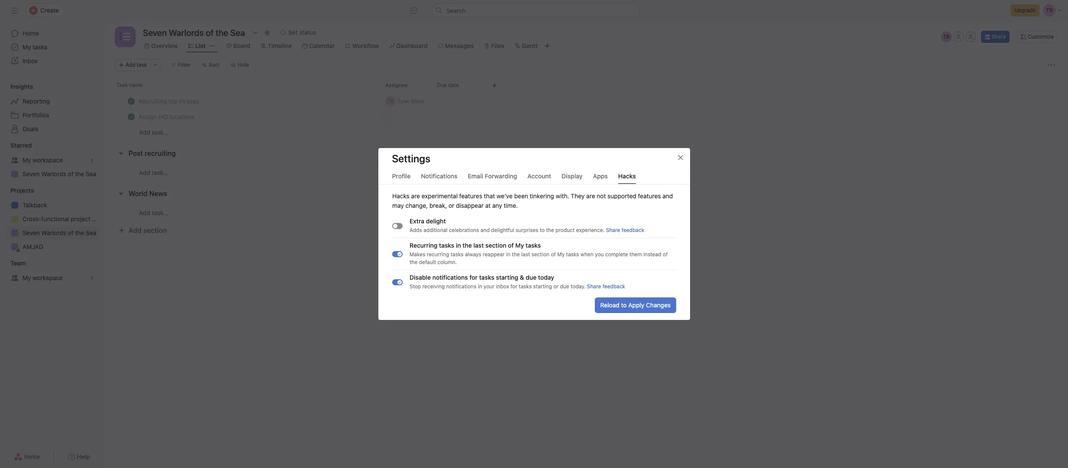 Task type: locate. For each thing, give the bounding box(es) containing it.
1 vertical spatial collapse task list for this section image
[[117, 190, 124, 197]]

None text field
[[141, 25, 247, 40]]

any
[[492, 202, 502, 209]]

feedback up them
[[621, 227, 644, 233]]

workspace
[[33, 156, 63, 164], [33, 274, 63, 281]]

2 seven from the top
[[23, 229, 40, 236]]

2 vertical spatial in
[[478, 283, 482, 290]]

0 vertical spatial in
[[456, 242, 461, 249]]

0 vertical spatial completed image
[[126, 96, 136, 106]]

of down cross-functional project plan at left top
[[68, 229, 73, 236]]

1 horizontal spatial features
[[638, 192, 661, 200]]

1 switch from the top
[[392, 223, 402, 229]]

0 vertical spatial add task… button
[[139, 128, 168, 137]]

of inside the projects element
[[68, 229, 73, 236]]

in down 'celebrations'
[[456, 242, 461, 249]]

instead
[[643, 251, 661, 258]]

2 vertical spatial section
[[531, 251, 549, 258]]

starred button
[[0, 141, 32, 150]]

delight
[[426, 217, 446, 225]]

0 horizontal spatial tb
[[387, 98, 394, 104]]

task… down news
[[152, 209, 168, 216]]

switch for disable notifications for tasks starting & due today
[[392, 279, 402, 285]]

1 vertical spatial add task… row
[[104, 164, 1068, 181]]

2 warlords from the top
[[41, 229, 66, 236]]

in inside disable notifications for tasks starting & due today stop receiving notifications in your inbox for tasks starting or due today. share feedback
[[478, 283, 482, 290]]

seven warlords of the sea inside 'starred' element
[[23, 170, 96, 178]]

my inside "link"
[[23, 43, 31, 51]]

0 horizontal spatial are
[[411, 192, 420, 200]]

0 vertical spatial seven
[[23, 170, 40, 178]]

0 vertical spatial to
[[540, 227, 544, 233]]

1 horizontal spatial due
[[560, 283, 569, 290]]

task… down recruiting
[[152, 169, 168, 176]]

tasks up column.
[[450, 251, 463, 258]]

seven warlords of the sea up talkback link
[[23, 170, 96, 178]]

1 vertical spatial seven warlords of the sea
[[23, 229, 96, 236]]

0 horizontal spatial section
[[143, 226, 167, 234]]

warlords for second seven warlords of the sea link from the top
[[41, 229, 66, 236]]

display
[[562, 172, 583, 180]]

my workspace link down amjad link
[[5, 271, 99, 285]]

starting
[[496, 274, 518, 281], [533, 283, 552, 290]]

my workspace
[[23, 156, 63, 164], [23, 274, 63, 281]]

add task button
[[115, 59, 151, 71]]

0 vertical spatial due
[[526, 274, 536, 281]]

seven warlords of the sea link down functional
[[5, 226, 99, 240]]

0 horizontal spatial or
[[448, 202, 454, 209]]

hacks up supported
[[618, 172, 636, 180]]

complete
[[605, 251, 628, 258]]

1 vertical spatial to
[[621, 301, 626, 309]]

1 seven from the top
[[23, 170, 40, 178]]

remove from starred image
[[264, 29, 271, 36]]

1 vertical spatial task…
[[152, 169, 168, 176]]

due left today.
[[560, 283, 569, 290]]

0 horizontal spatial due
[[526, 274, 536, 281]]

2 task… from the top
[[152, 169, 168, 176]]

0 vertical spatial completed checkbox
[[126, 96, 136, 106]]

messages
[[445, 42, 474, 49]]

timeline link
[[261, 41, 292, 51]]

list image
[[120, 32, 130, 42]]

Assign HQ locations text field
[[137, 112, 197, 121]]

2 vertical spatial switch
[[392, 279, 402, 285]]

1 vertical spatial due
[[560, 283, 569, 290]]

the down project
[[75, 229, 84, 236]]

1 add task… from the top
[[139, 129, 168, 136]]

1 horizontal spatial hacks
[[618, 172, 636, 180]]

hacks are experimental features that we've been tinkering with. they are not supported features and may change, break, or disappear at any time.
[[392, 192, 673, 209]]

add task…
[[139, 129, 168, 136], [139, 169, 168, 176], [139, 209, 168, 216]]

email forwarding button
[[468, 172, 517, 184]]

2 horizontal spatial in
[[506, 251, 510, 258]]

2 vertical spatial add task… button
[[139, 208, 168, 218]]

share feedback link up reload
[[587, 283, 625, 290]]

switch left stop at left
[[392, 279, 402, 285]]

0 vertical spatial starting
[[496, 274, 518, 281]]

2 horizontal spatial share
[[992, 33, 1006, 40]]

1 vertical spatial my workspace
[[23, 274, 63, 281]]

default
[[419, 259, 436, 265]]

1 vertical spatial starting
[[533, 283, 552, 290]]

section up 'today'
[[531, 251, 549, 258]]

switch left adds
[[392, 223, 402, 229]]

add down the post recruiting button
[[139, 169, 150, 176]]

add task… button up add section
[[139, 208, 168, 218]]

files
[[491, 42, 504, 49]]

0 vertical spatial or
[[448, 202, 454, 209]]

1 vertical spatial add task…
[[139, 169, 168, 176]]

task… for news
[[152, 209, 168, 216]]

tyler black
[[397, 98, 424, 104]]

warlords inside 'starred' element
[[41, 170, 66, 178]]

0 vertical spatial section
[[143, 226, 167, 234]]

completed image inside recruiting top pirates cell
[[126, 96, 136, 106]]

completed image for the recruiting top pirates text box
[[126, 96, 136, 106]]

reload
[[600, 301, 619, 309]]

add inside the add section button
[[129, 226, 141, 234]]

0 vertical spatial seven warlords of the sea
[[23, 170, 96, 178]]

0 vertical spatial switch
[[392, 223, 402, 229]]

0 horizontal spatial features
[[459, 192, 482, 200]]

0 vertical spatial add task… row
[[104, 124, 1068, 140]]

my down starred
[[23, 156, 31, 164]]

to inside extra delight adds additional celebrations and delightful surprises to the product experience. share feedback
[[540, 227, 544, 233]]

2 my workspace from the top
[[23, 274, 63, 281]]

add task… row
[[104, 124, 1068, 140], [104, 164, 1068, 181], [104, 204, 1068, 221]]

3 switch from the top
[[392, 279, 402, 285]]

list link
[[188, 41, 206, 51]]

or right break, at the left top
[[448, 202, 454, 209]]

2 completed checkbox from the top
[[126, 111, 136, 122]]

or down 'today'
[[553, 283, 558, 290]]

my inside teams element
[[23, 274, 31, 281]]

2 features from the left
[[638, 192, 661, 200]]

last up &
[[521, 251, 530, 258]]

changes
[[646, 301, 670, 309]]

task
[[116, 82, 128, 88]]

of up talkback link
[[68, 170, 73, 178]]

or inside hacks are experimental features that we've been tinkering with. they are not supported features and may change, break, or disappear at any time.
[[448, 202, 454, 209]]

and
[[662, 192, 673, 200], [480, 227, 489, 233]]

the
[[75, 170, 84, 178], [546, 227, 554, 233], [75, 229, 84, 236], [462, 242, 472, 249], [512, 251, 520, 258], [409, 259, 417, 265]]

1 are from the left
[[411, 192, 420, 200]]

seven down cross-
[[23, 229, 40, 236]]

warlords for seven warlords of the sea link in the 'starred' element
[[41, 170, 66, 178]]

the right the reappear on the left bottom of page
[[512, 251, 520, 258]]

warlords up talkback link
[[41, 170, 66, 178]]

1 vertical spatial and
[[480, 227, 489, 233]]

warlords inside the projects element
[[41, 229, 66, 236]]

3 task… from the top
[[152, 209, 168, 216]]

share feedback link for today
[[587, 283, 625, 290]]

due right &
[[526, 274, 536, 281]]

1 vertical spatial tb
[[387, 98, 394, 104]]

Completed checkbox
[[126, 96, 136, 106], [126, 111, 136, 122]]

notifications right receiving
[[446, 283, 476, 290]]

1 vertical spatial switch
[[392, 251, 402, 257]]

projects
[[10, 187, 34, 194]]

last up always
[[473, 242, 484, 249]]

2 switch from the top
[[392, 251, 402, 257]]

3 add task… from the top
[[139, 209, 168, 216]]

1 vertical spatial last
[[521, 251, 530, 258]]

to right surprises on the top
[[540, 227, 544, 233]]

2 my workspace link from the top
[[5, 271, 99, 285]]

my down surprises on the top
[[515, 242, 524, 249]]

seven warlords of the sea down cross-functional project plan at left top
[[23, 229, 96, 236]]

completed checkbox inside assign hq locations cell
[[126, 111, 136, 122]]

last
[[473, 242, 484, 249], [521, 251, 530, 258]]

tasks up your
[[479, 274, 494, 281]]

additional
[[423, 227, 447, 233]]

are up change,
[[411, 192, 420, 200]]

1 task… from the top
[[152, 129, 168, 136]]

feedback up reload
[[602, 283, 625, 290]]

0 vertical spatial warlords
[[41, 170, 66, 178]]

notifications down column.
[[432, 274, 468, 281]]

or
[[448, 202, 454, 209], [553, 283, 558, 290]]

hacks for hacks are experimental features that we've been tinkering with. they are not supported features and may change, break, or disappear at any time.
[[392, 192, 409, 200]]

add down world
[[129, 226, 141, 234]]

2 vertical spatial share
[[587, 283, 601, 290]]

add section
[[129, 226, 167, 234]]

completed checkbox inside recruiting top pirates cell
[[126, 96, 136, 106]]

experimental
[[421, 192, 457, 200]]

0 vertical spatial collapse task list for this section image
[[117, 150, 124, 157]]

add for add task… button corresponding to recruiting
[[139, 169, 150, 176]]

seven up projects
[[23, 170, 40, 178]]

time.
[[504, 202, 518, 209]]

0 vertical spatial hacks
[[618, 172, 636, 180]]

my workspace down starred
[[23, 156, 63, 164]]

2 workspace from the top
[[33, 274, 63, 281]]

warlords down the cross-functional project plan link
[[41, 229, 66, 236]]

inbox
[[23, 57, 38, 65]]

my for 'my workspace' link inside teams element
[[23, 274, 31, 281]]

reappear
[[483, 251, 504, 258]]

0 vertical spatial feedback
[[621, 227, 644, 233]]

add inside header untitled section tree grid
[[139, 129, 150, 136]]

tasks inside the my tasks "link"
[[33, 43, 47, 51]]

inbox link
[[5, 54, 99, 68]]

for right "inbox"
[[510, 283, 517, 290]]

1 vertical spatial sea
[[86, 229, 96, 236]]

stop
[[409, 283, 421, 290]]

completed image inside assign hq locations cell
[[126, 111, 136, 122]]

the up talkback link
[[75, 170, 84, 178]]

add task… row for post recruiting
[[104, 164, 1068, 181]]

2 vertical spatial add task…
[[139, 209, 168, 216]]

to left apply
[[621, 301, 626, 309]]

1 horizontal spatial in
[[478, 283, 482, 290]]

apply
[[628, 301, 644, 309]]

cross-functional project plan
[[23, 215, 104, 223]]

invite
[[24, 453, 40, 460]]

row
[[104, 77, 1068, 93], [115, 93, 1058, 94], [104, 93, 1068, 109], [104, 109, 1068, 125]]

1 vertical spatial seven warlords of the sea link
[[5, 226, 99, 240]]

hacks up may
[[392, 192, 409, 200]]

1 vertical spatial share feedback link
[[587, 283, 625, 290]]

1 completed image from the top
[[126, 96, 136, 106]]

1 vertical spatial share
[[606, 227, 620, 233]]

0 vertical spatial and
[[662, 192, 673, 200]]

and inside extra delight adds additional celebrations and delightful surprises to the product experience. share feedback
[[480, 227, 489, 233]]

2 add task… button from the top
[[139, 168, 168, 177]]

1 vertical spatial or
[[553, 283, 558, 290]]

1 vertical spatial seven
[[23, 229, 40, 236]]

1 seven warlords of the sea from the top
[[23, 170, 96, 178]]

seven warlords of the sea link
[[5, 167, 99, 181], [5, 226, 99, 240]]

the inside 'starred' element
[[75, 170, 84, 178]]

tb
[[943, 33, 950, 40], [387, 98, 394, 104]]

email
[[468, 172, 483, 180]]

due
[[437, 82, 447, 88]]

add task… button down "assign hq locations" text field
[[139, 128, 168, 137]]

0 vertical spatial share feedback link
[[606, 227, 644, 233]]

1 horizontal spatial tb
[[943, 33, 950, 40]]

0 horizontal spatial to
[[540, 227, 544, 233]]

1 horizontal spatial to
[[621, 301, 626, 309]]

1 warlords from the top
[[41, 170, 66, 178]]

1 workspace from the top
[[33, 156, 63, 164]]

completed image
[[126, 96, 136, 106], [126, 111, 136, 122]]

0 vertical spatial my workspace link
[[5, 153, 99, 167]]

are
[[411, 192, 420, 200], [586, 192, 595, 200]]

section
[[143, 226, 167, 234], [485, 242, 506, 249], [531, 251, 549, 258]]

2 vertical spatial add task… row
[[104, 204, 1068, 221]]

team
[[10, 259, 26, 267]]

disappear
[[456, 202, 483, 209]]

in left your
[[478, 283, 482, 290]]

sea inside 'starred' element
[[86, 170, 96, 178]]

seven inside 'starred' element
[[23, 170, 40, 178]]

1 vertical spatial feedback
[[602, 283, 625, 290]]

with.
[[555, 192, 569, 200]]

1 horizontal spatial and
[[662, 192, 673, 200]]

1 vertical spatial in
[[506, 251, 510, 258]]

section up the reappear on the left bottom of page
[[485, 242, 506, 249]]

section down news
[[143, 226, 167, 234]]

assign hq locations cell
[[104, 109, 382, 125]]

date
[[448, 82, 459, 88]]

switch
[[392, 223, 402, 229], [392, 251, 402, 257], [392, 279, 402, 285]]

2 seven warlords of the sea from the top
[[23, 229, 96, 236]]

add left task
[[126, 61, 135, 68]]

insights element
[[0, 79, 104, 138]]

1 horizontal spatial or
[[553, 283, 558, 290]]

notifications
[[432, 274, 468, 281], [446, 283, 476, 290]]

my inside 'starred' element
[[23, 156, 31, 164]]

2 add task… from the top
[[139, 169, 168, 176]]

switch for recurring tasks in the last section of my tasks
[[392, 251, 402, 257]]

of inside 'starred' element
[[68, 170, 73, 178]]

collapse task list for this section image
[[117, 150, 124, 157], [117, 190, 124, 197]]

1 vertical spatial workspace
[[33, 274, 63, 281]]

1 my workspace from the top
[[23, 156, 63, 164]]

disable notifications for tasks starting & due today stop receiving notifications in your inbox for tasks starting or due today. share feedback
[[409, 274, 625, 290]]

2 collapse task list for this section image from the top
[[117, 190, 124, 197]]

0 horizontal spatial hacks
[[392, 192, 409, 200]]

0 vertical spatial my workspace
[[23, 156, 63, 164]]

1 add task… button from the top
[[139, 128, 168, 137]]

seven warlords of the sea link up talkback link
[[5, 167, 99, 181]]

collapse task list for this section image left world
[[117, 190, 124, 197]]

0 vertical spatial sea
[[86, 170, 96, 178]]

recurring
[[427, 251, 449, 258]]

my down team
[[23, 274, 31, 281]]

tyler
[[397, 98, 409, 104]]

1 vertical spatial hacks
[[392, 192, 409, 200]]

1 vertical spatial completed image
[[126, 111, 136, 122]]

1 add task… row from the top
[[104, 124, 1068, 140]]

2 add task… row from the top
[[104, 164, 1068, 181]]

collapse task list for this section image left post
[[117, 150, 124, 157]]

0 vertical spatial task…
[[152, 129, 168, 136]]

my workspace link
[[5, 153, 99, 167], [5, 271, 99, 285]]

my tasks link
[[5, 40, 99, 54]]

0 vertical spatial add task…
[[139, 129, 168, 136]]

hacks for hacks
[[618, 172, 636, 180]]

add up the add section button
[[139, 209, 150, 216]]

the left product
[[546, 227, 554, 233]]

section inside the add section button
[[143, 226, 167, 234]]

them
[[629, 251, 642, 258]]

share inside button
[[992, 33, 1006, 40]]

add task… button inside header untitled section tree grid
[[139, 128, 168, 137]]

switch left makes
[[392, 251, 402, 257]]

2 vertical spatial task…
[[152, 209, 168, 216]]

my up 'inbox'
[[23, 43, 31, 51]]

sea inside the projects element
[[86, 229, 96, 236]]

2 completed image from the top
[[126, 111, 136, 122]]

0 vertical spatial workspace
[[33, 156, 63, 164]]

0 vertical spatial for
[[469, 274, 477, 281]]

my workspace down team
[[23, 274, 63, 281]]

column.
[[437, 259, 457, 265]]

delightful
[[491, 227, 514, 233]]

add task… down post recruiting
[[139, 169, 168, 176]]

1 vertical spatial completed checkbox
[[126, 111, 136, 122]]

0 vertical spatial notifications
[[432, 274, 468, 281]]

add task… for news
[[139, 209, 168, 216]]

0 vertical spatial seven warlords of the sea link
[[5, 167, 99, 181]]

workspace down the goals "link"
[[33, 156, 63, 164]]

workspace down amjad link
[[33, 274, 63, 281]]

1 horizontal spatial for
[[510, 283, 517, 290]]

add for add task… button in the header untitled section tree grid
[[139, 129, 150, 136]]

1 seven warlords of the sea link from the top
[[5, 167, 99, 181]]

1 collapse task list for this section image from the top
[[117, 150, 124, 157]]

2 sea from the top
[[86, 229, 96, 236]]

3 add task… button from the top
[[139, 208, 168, 218]]

profile button
[[392, 172, 411, 184]]

0 vertical spatial tb
[[943, 33, 950, 40]]

product
[[555, 227, 575, 233]]

2 horizontal spatial section
[[531, 251, 549, 258]]

forwarding
[[485, 172, 517, 180]]

recruiting top pirates cell
[[104, 93, 382, 109]]

1 horizontal spatial starting
[[533, 283, 552, 290]]

starting up "inbox"
[[496, 274, 518, 281]]

1 vertical spatial add task… button
[[139, 168, 168, 177]]

cross-functional project plan link
[[5, 212, 104, 226]]

tasks down home
[[33, 43, 47, 51]]

0 horizontal spatial share
[[587, 283, 601, 290]]

1 vertical spatial warlords
[[41, 229, 66, 236]]

1 vertical spatial section
[[485, 242, 506, 249]]

0 horizontal spatial last
[[473, 242, 484, 249]]

add up the post recruiting button
[[139, 129, 150, 136]]

add task… for recruiting
[[139, 169, 168, 176]]

my workspace link down the goals "link"
[[5, 153, 99, 167]]

for
[[469, 274, 477, 281], [510, 283, 517, 290]]

add task… up add section
[[139, 209, 168, 216]]

task… down "assign hq locations" text field
[[152, 129, 168, 136]]

workspace inside teams element
[[33, 274, 63, 281]]

3 add task… row from the top
[[104, 204, 1068, 221]]

insights
[[10, 83, 33, 90]]

1 horizontal spatial are
[[586, 192, 595, 200]]

hacks inside hacks are experimental features that we've been tinkering with. they are not supported features and may change, break, or disappear at any time.
[[392, 192, 409, 200]]

settings
[[392, 152, 430, 165]]

1 vertical spatial my workspace link
[[5, 271, 99, 285]]

1 horizontal spatial share
[[606, 227, 620, 233]]

share feedback link up complete
[[606, 227, 644, 233]]

0 horizontal spatial and
[[480, 227, 489, 233]]

1 vertical spatial notifications
[[446, 283, 476, 290]]

the up always
[[462, 242, 472, 249]]

amjad link
[[5, 240, 99, 254]]

features up disappear
[[459, 192, 482, 200]]

workspace for first 'my workspace' link
[[33, 156, 63, 164]]

recurring
[[409, 242, 437, 249]]

1 features from the left
[[459, 192, 482, 200]]

for down always
[[469, 274, 477, 281]]

1 sea from the top
[[86, 170, 96, 178]]

goals
[[23, 125, 38, 132]]

my workspace inside 'starred' element
[[23, 156, 63, 164]]

Recruiting top Pirates text field
[[137, 97, 201, 105]]

in right the reappear on the left bottom of page
[[506, 251, 510, 258]]

features right supported
[[638, 192, 661, 200]]

0 vertical spatial share
[[992, 33, 1006, 40]]

completed checkbox for the recruiting top pirates text box
[[126, 96, 136, 106]]

are left not
[[586, 192, 595, 200]]

workspace inside 'starred' element
[[33, 156, 63, 164]]

assignee
[[385, 82, 408, 88]]

starting down 'today'
[[533, 283, 552, 290]]

add task… down "assign hq locations" text field
[[139, 129, 168, 136]]

1 completed checkbox from the top
[[126, 96, 136, 106]]

add task… button down post recruiting
[[139, 168, 168, 177]]

due
[[526, 274, 536, 281], [560, 283, 569, 290]]

surprises
[[515, 227, 538, 233]]



Task type: describe. For each thing, give the bounding box(es) containing it.
collapse task list for this section image for post recruiting
[[117, 150, 124, 157]]

add task… inside header untitled section tree grid
[[139, 129, 168, 136]]

functional
[[41, 215, 69, 223]]

you
[[595, 251, 604, 258]]

my for first 'my workspace' link
[[23, 156, 31, 164]]

tasks up recurring
[[439, 242, 454, 249]]

board
[[233, 42, 250, 49]]

2 are from the left
[[586, 192, 595, 200]]

list
[[195, 42, 206, 49]]

teams element
[[0, 255, 104, 287]]

files link
[[484, 41, 504, 51]]

extra delight adds additional celebrations and delightful surprises to the product experience. share feedback
[[409, 217, 644, 233]]

overview
[[151, 42, 178, 49]]

feedback inside extra delight adds additional celebrations and delightful surprises to the product experience. share feedback
[[621, 227, 644, 233]]

switch for extra delight
[[392, 223, 402, 229]]

task… inside header untitled section tree grid
[[152, 129, 168, 136]]

goals link
[[5, 122, 99, 136]]

break,
[[429, 202, 447, 209]]

0 horizontal spatial for
[[469, 274, 477, 281]]

hacks button
[[618, 172, 636, 184]]

gantt
[[522, 42, 538, 49]]

makes
[[409, 251, 425, 258]]

row containing task name
[[104, 77, 1068, 93]]

today
[[538, 274, 554, 281]]

of right the instead
[[663, 251, 668, 258]]

share feedback link for surprises
[[606, 227, 644, 233]]

to inside button
[[621, 301, 626, 309]]

world news
[[129, 190, 167, 197]]

1 horizontal spatial section
[[485, 242, 506, 249]]

calendar link
[[302, 41, 335, 51]]

1 vertical spatial for
[[510, 283, 517, 290]]

my down product
[[557, 251, 564, 258]]

collapse task list for this section image for world news
[[117, 190, 124, 197]]

my for the my tasks "link"
[[23, 43, 31, 51]]

dashboard
[[396, 42, 428, 49]]

tasks down &
[[519, 283, 532, 290]]

notifications
[[421, 172, 457, 180]]

add section button
[[115, 223, 170, 238]]

1 my workspace link from the top
[[5, 153, 99, 167]]

add inside add task button
[[126, 61, 135, 68]]

share inside disable notifications for tasks starting & due today stop receiving notifications in your inbox for tasks starting or due today. share feedback
[[587, 283, 601, 290]]

experience.
[[576, 227, 604, 233]]

tb inside row
[[387, 98, 394, 104]]

reload to apply changes button
[[594, 297, 676, 313]]

starred element
[[0, 138, 104, 183]]

dashboard link
[[389, 41, 428, 51]]

upgrade
[[1014, 7, 1036, 13]]

seven warlords of the sea link inside 'starred' element
[[5, 167, 99, 181]]

cross-
[[23, 215, 41, 223]]

task name
[[116, 82, 142, 88]]

completed image for "assign hq locations" text field
[[126, 111, 136, 122]]

task… for recruiting
[[152, 169, 168, 176]]

black
[[411, 98, 424, 104]]

seven inside the projects element
[[23, 229, 40, 236]]

workflow link
[[345, 41, 379, 51]]

account button
[[527, 172, 551, 184]]

amjad
[[23, 243, 43, 250]]

may
[[392, 202, 404, 209]]

account
[[527, 172, 551, 180]]

invite button
[[8, 449, 46, 465]]

been
[[514, 192, 528, 200]]

apps button
[[593, 172, 608, 184]]

plan
[[92, 215, 104, 223]]

the down makes
[[409, 259, 417, 265]]

workspace for 'my workspace' link inside teams element
[[33, 274, 63, 281]]

share button
[[981, 31, 1010, 43]]

extra
[[409, 217, 424, 225]]

the inside the projects element
[[75, 229, 84, 236]]

reporting
[[23, 97, 50, 105]]

notifications button
[[421, 172, 457, 184]]

or inside disable notifications for tasks starting & due today stop receiving notifications in your inbox for tasks starting or due today. share feedback
[[553, 283, 558, 290]]

of down delightful
[[508, 242, 514, 249]]

home link
[[5, 26, 99, 40]]

close image
[[677, 154, 684, 161]]

always
[[465, 251, 481, 258]]

post recruiting button
[[129, 145, 176, 161]]

world
[[129, 190, 148, 197]]

recurring tasks in the last section of my tasks makes recurring tasks always reappear in the last section of my tasks when you complete them instead of the default column.
[[409, 242, 668, 265]]

header untitled section tree grid
[[104, 93, 1068, 140]]

name
[[129, 82, 142, 88]]

feedback inside disable notifications for tasks starting & due today stop receiving notifications in your inbox for tasks starting or due today. share feedback
[[602, 283, 625, 290]]

supported
[[607, 192, 636, 200]]

row containing tb
[[104, 93, 1068, 109]]

talkback link
[[5, 198, 99, 212]]

workflow
[[352, 42, 379, 49]]

hide sidebar image
[[11, 7, 18, 14]]

projects element
[[0, 183, 104, 255]]

add for add task… button for news
[[139, 209, 150, 216]]

portfolios link
[[5, 108, 99, 122]]

messages link
[[438, 41, 474, 51]]

overview link
[[144, 41, 178, 51]]

0 horizontal spatial starting
[[496, 274, 518, 281]]

home
[[23, 29, 39, 37]]

add task… button for recruiting
[[139, 168, 168, 177]]

the inside extra delight adds additional celebrations and delightful surprises to the product experience. share feedback
[[546, 227, 554, 233]]

change,
[[405, 202, 428, 209]]

tasks left when
[[566, 251, 579, 258]]

team button
[[0, 259, 26, 268]]

my workspace inside teams element
[[23, 274, 63, 281]]

0 vertical spatial last
[[473, 242, 484, 249]]

&
[[520, 274, 524, 281]]

that
[[484, 192, 495, 200]]

and inside hacks are experimental features that we've been tinkering with. they are not supported features and may change, break, or disappear at any time.
[[662, 192, 673, 200]]

of up 'today'
[[551, 251, 556, 258]]

2 seven warlords of the sea link from the top
[[5, 226, 99, 240]]

board link
[[226, 41, 250, 51]]

add task… button for news
[[139, 208, 168, 218]]

inbox
[[496, 283, 509, 290]]

tasks down surprises on the top
[[525, 242, 541, 249]]

tb button
[[941, 32, 951, 42]]

share inside extra delight adds additional celebrations and delightful surprises to the product experience. share feedback
[[606, 227, 620, 233]]

calendar
[[309, 42, 335, 49]]

post recruiting
[[129, 149, 176, 157]]

today.
[[570, 283, 585, 290]]

when
[[580, 251, 593, 258]]

seven warlords of the sea inside the projects element
[[23, 229, 96, 236]]

project
[[71, 215, 90, 223]]

completed checkbox for "assign hq locations" text field
[[126, 111, 136, 122]]

add task… row for world news
[[104, 204, 1068, 221]]

global element
[[0, 21, 104, 73]]

display button
[[562, 172, 583, 184]]

reporting link
[[5, 94, 99, 108]]

timeline
[[268, 42, 292, 49]]

insights button
[[0, 82, 33, 91]]

email forwarding
[[468, 172, 517, 180]]

recruiting
[[145, 149, 176, 157]]

world news button
[[129, 186, 167, 201]]

1 horizontal spatial last
[[521, 251, 530, 258]]

tb inside button
[[943, 33, 950, 40]]

talkback
[[23, 201, 47, 209]]

my workspace link inside teams element
[[5, 271, 99, 285]]

portfolios
[[23, 111, 49, 119]]

your
[[483, 283, 494, 290]]



Task type: vqa. For each thing, say whether or not it's contained in the screenshot.
— inside the dropdown button
no



